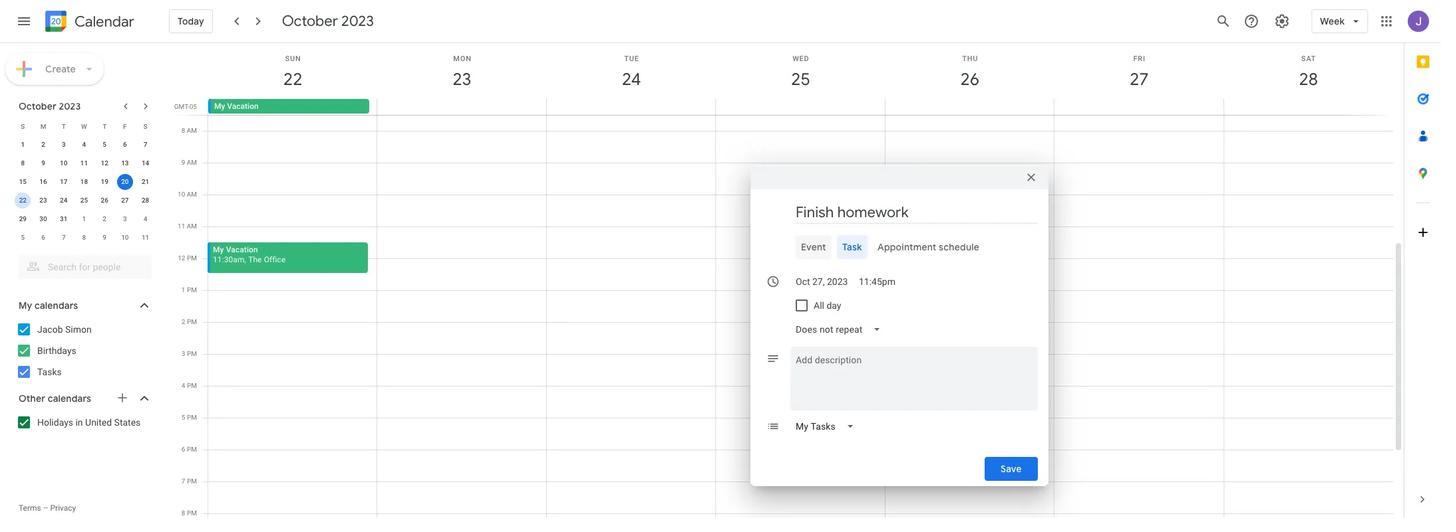 Task type: describe. For each thing, give the bounding box(es) containing it.
appointment schedule
[[878, 242, 980, 254]]

17
[[60, 178, 67, 186]]

4 pm
[[182, 383, 197, 390]]

12 element
[[97, 156, 113, 172]]

27 element
[[117, 193, 133, 209]]

10 am
[[178, 191, 197, 198]]

event
[[801, 242, 826, 254]]

today
[[178, 15, 204, 27]]

27 inside grid
[[1129, 69, 1148, 90]]

15 element
[[15, 174, 31, 190]]

pm for 6 pm
[[187, 446, 197, 454]]

28 link
[[1293, 65, 1324, 95]]

23 link
[[447, 65, 477, 95]]

week
[[1320, 15, 1345, 27]]

event button
[[796, 236, 832, 259]]

sun 22
[[283, 55, 302, 90]]

29 element
[[15, 212, 31, 228]]

25 link
[[785, 65, 816, 95]]

0 vertical spatial 6
[[123, 141, 127, 148]]

5 for 5 pm
[[182, 415, 185, 422]]

birthdays
[[37, 346, 76, 357]]

terms link
[[19, 504, 41, 514]]

8 for november 8 element
[[82, 234, 86, 242]]

week button
[[1311, 5, 1368, 37]]

other calendars
[[19, 393, 91, 405]]

thu
[[962, 55, 978, 63]]

2 for 2 pm
[[182, 319, 185, 326]]

2 pm
[[182, 319, 197, 326]]

8 am
[[181, 127, 197, 134]]

sat
[[1301, 55, 1316, 63]]

october 2023 grid
[[13, 117, 156, 248]]

15
[[19, 178, 27, 186]]

26 inside 'element'
[[101, 197, 108, 204]]

16
[[39, 178, 47, 186]]

1 vertical spatial october 2023
[[19, 100, 81, 112]]

1 horizontal spatial tab list
[[1405, 43, 1441, 482]]

13
[[121, 160, 129, 167]]

2 s from the left
[[143, 123, 147, 130]]

privacy link
[[50, 504, 76, 514]]

sun
[[285, 55, 301, 63]]

26 element
[[97, 193, 113, 209]]

–
[[43, 504, 48, 514]]

november 8 element
[[76, 230, 92, 246]]

pm for 8 pm
[[187, 510, 197, 518]]

0 horizontal spatial 9
[[41, 160, 45, 167]]

my vacation 11:30am , the office
[[213, 246, 286, 265]]

20
[[121, 178, 129, 186]]

10 for november 10 element
[[121, 234, 129, 242]]

mon
[[453, 55, 472, 63]]

11 for 11 "element" in the top of the page
[[80, 160, 88, 167]]

24 inside october 2023 grid
[[60, 197, 67, 204]]

am for 10 am
[[187, 191, 197, 198]]

task button
[[837, 236, 867, 259]]

my vacation button
[[211, 99, 370, 114]]

21
[[142, 178, 149, 186]]

pm for 7 pm
[[187, 478, 197, 486]]

main drawer image
[[16, 13, 32, 29]]

22 inside cell
[[19, 197, 27, 204]]

0 horizontal spatial 4
[[82, 141, 86, 148]]

12 for 12
[[101, 160, 108, 167]]

row containing s
[[13, 117, 156, 136]]

terms
[[19, 504, 41, 514]]

thu 26
[[960, 55, 979, 90]]

16 element
[[35, 174, 51, 190]]

27 link
[[1124, 65, 1155, 95]]

9 am
[[181, 159, 197, 166]]

w
[[81, 123, 87, 130]]

0 vertical spatial 7
[[144, 141, 147, 148]]

22 inside grid
[[283, 69, 302, 90]]

1 horizontal spatial 24
[[621, 69, 640, 90]]

11 for 11 am
[[178, 223, 185, 230]]

1 pm
[[182, 287, 197, 294]]

row containing 8
[[13, 154, 156, 173]]

23 element
[[35, 193, 51, 209]]

0 vertical spatial october 2023
[[282, 12, 374, 31]]

22 cell
[[13, 192, 33, 210]]

05
[[189, 103, 197, 110]]

states
[[114, 418, 141, 428]]

1 for 1 pm
[[182, 287, 185, 294]]

wed
[[793, 55, 809, 63]]

row containing 15
[[13, 173, 156, 192]]

november 2 element
[[97, 212, 113, 228]]

29
[[19, 216, 27, 223]]

calendars for my calendars
[[35, 300, 78, 312]]

8 for 8 am
[[181, 127, 185, 134]]

calendars for other calendars
[[48, 393, 91, 405]]

0 horizontal spatial 2
[[41, 141, 45, 148]]

privacy
[[50, 504, 76, 514]]

7 for 7 pm
[[182, 478, 185, 486]]

pm for 1 pm
[[187, 287, 197, 294]]

23 inside grid
[[39, 197, 47, 204]]

8 pm
[[182, 510, 197, 518]]

24 link
[[616, 65, 647, 95]]

holidays in united states
[[37, 418, 141, 428]]

22 element
[[15, 193, 31, 209]]

25 element
[[76, 193, 92, 209]]

vacation for my vacation 11:30am , the office
[[226, 246, 258, 255]]

my calendars
[[19, 300, 78, 312]]

11 element
[[76, 156, 92, 172]]

28 inside october 2023 grid
[[142, 197, 149, 204]]

row containing 29
[[13, 210, 156, 229]]

terms – privacy
[[19, 504, 76, 514]]

appointment schedule button
[[873, 236, 985, 259]]

4 cell from the left
[[885, 99, 1054, 115]]

26 inside grid
[[960, 69, 979, 90]]

6 pm
[[182, 446, 197, 454]]

,
[[245, 255, 246, 265]]

26 link
[[955, 65, 985, 95]]

my vacation row
[[202, 99, 1404, 115]]

25 inside wed 25
[[790, 69, 809, 90]]

27 inside 27 "element"
[[121, 197, 129, 204]]

18
[[80, 178, 88, 186]]

my vacation
[[214, 102, 259, 111]]

november 10 element
[[117, 230, 133, 246]]

fri 27
[[1129, 55, 1148, 90]]

2 for november 2 element
[[103, 216, 106, 223]]

november 3 element
[[117, 212, 133, 228]]

1 vertical spatial 2023
[[59, 100, 81, 112]]

4 for 4 pm
[[182, 383, 185, 390]]

united
[[85, 418, 112, 428]]

all day
[[814, 301, 841, 311]]

5 for november 5 element
[[21, 234, 25, 242]]

gmt-05
[[174, 103, 197, 110]]

11 for november 11 element
[[142, 234, 149, 242]]

pm for 5 pm
[[187, 415, 197, 422]]

my for my vacation 11:30am , the office
[[213, 246, 224, 255]]

31
[[60, 216, 67, 223]]

11 am
[[178, 223, 197, 230]]

all
[[814, 301, 824, 311]]

november 6 element
[[35, 230, 51, 246]]

24 element
[[56, 193, 72, 209]]

10 for 10 am
[[178, 191, 185, 198]]

0 horizontal spatial 3
[[62, 141, 66, 148]]

schedule
[[939, 242, 980, 254]]

add other calendars image
[[116, 392, 129, 405]]

m
[[40, 123, 46, 130]]

7 for november 7 element
[[62, 234, 66, 242]]

9 for 9 am
[[181, 159, 185, 166]]

fri
[[1133, 55, 1146, 63]]

22 link
[[278, 65, 308, 95]]

simon
[[65, 325, 92, 335]]

5 pm
[[182, 415, 197, 422]]

19
[[101, 178, 108, 186]]



Task type: locate. For each thing, give the bounding box(es) containing it.
8 up 15
[[21, 160, 25, 167]]

1 horizontal spatial 4
[[144, 216, 147, 223]]

am for 8 am
[[187, 127, 197, 134]]

am down 8 am
[[187, 159, 197, 166]]

cell down 25 link
[[716, 99, 885, 115]]

2023
[[341, 12, 374, 31], [59, 100, 81, 112]]

10 up 17
[[60, 160, 67, 167]]

9 up 16
[[41, 160, 45, 167]]

1 row from the top
[[13, 117, 156, 136]]

1 s from the left
[[21, 123, 25, 130]]

my for my vacation
[[214, 102, 225, 111]]

2 horizontal spatial 1
[[182, 287, 185, 294]]

cell down 28 link
[[1223, 99, 1393, 115]]

28
[[1298, 69, 1317, 90], [142, 197, 149, 204]]

3 down 27 "element"
[[123, 216, 127, 223]]

1 vertical spatial 11
[[178, 223, 185, 230]]

11 inside 11 "element"
[[80, 160, 88, 167]]

12 inside grid
[[178, 255, 185, 262]]

november 4 element
[[137, 212, 153, 228]]

1 horizontal spatial 2023
[[341, 12, 374, 31]]

3
[[62, 141, 66, 148], [123, 216, 127, 223], [182, 351, 185, 358]]

settings menu image
[[1274, 13, 1290, 29]]

pm down '1 pm'
[[187, 319, 197, 326]]

8
[[181, 127, 185, 134], [21, 160, 25, 167], [82, 234, 86, 242], [182, 510, 185, 518]]

27 down 20, today element
[[121, 197, 129, 204]]

23 inside mon 23
[[452, 69, 471, 90]]

cell down 24 link
[[547, 99, 716, 115]]

25 down 18 element on the left top of page
[[80, 197, 88, 204]]

grid containing 22
[[170, 43, 1404, 519]]

28 down sat
[[1298, 69, 1317, 90]]

my calendars button
[[3, 295, 165, 317]]

october up sun
[[282, 12, 338, 31]]

2 horizontal spatial 2
[[182, 319, 185, 326]]

12 inside row
[[101, 160, 108, 167]]

2 horizontal spatial 4
[[182, 383, 185, 390]]

2 vertical spatial 5
[[182, 415, 185, 422]]

7 up the 8 pm
[[182, 478, 185, 486]]

1 horizontal spatial 6
[[123, 141, 127, 148]]

appointment
[[878, 242, 937, 254]]

row down 18 element on the left top of page
[[13, 192, 156, 210]]

6
[[123, 141, 127, 148], [41, 234, 45, 242], [182, 446, 185, 454]]

2 vertical spatial my
[[19, 300, 32, 312]]

november 9 element
[[97, 230, 113, 246]]

row containing 5
[[13, 229, 156, 248]]

1 vertical spatial 3
[[123, 216, 127, 223]]

other calendars button
[[3, 389, 165, 410]]

0 vertical spatial 12
[[101, 160, 108, 167]]

28 down 21 element
[[142, 197, 149, 204]]

23 down '16' "element"
[[39, 197, 47, 204]]

0 vertical spatial calendars
[[35, 300, 78, 312]]

9 down november 2 element
[[103, 234, 106, 242]]

pm for 4 pm
[[187, 383, 197, 390]]

3 am from the top
[[187, 191, 197, 198]]

pm
[[187, 255, 197, 262], [187, 287, 197, 294], [187, 319, 197, 326], [187, 351, 197, 358], [187, 383, 197, 390], [187, 415, 197, 422], [187, 446, 197, 454], [187, 478, 197, 486], [187, 510, 197, 518]]

0 vertical spatial 28
[[1298, 69, 1317, 90]]

3 inside grid
[[182, 351, 185, 358]]

calendar element
[[43, 8, 134, 37]]

pm for 2 pm
[[187, 319, 197, 326]]

2 horizontal spatial 6
[[182, 446, 185, 454]]

row containing 22
[[13, 192, 156, 210]]

1 vertical spatial 6
[[41, 234, 45, 242]]

cell down 26 link
[[885, 99, 1054, 115]]

0 vertical spatial 25
[[790, 69, 809, 90]]

0 vertical spatial vacation
[[227, 102, 259, 111]]

6 down f
[[123, 141, 127, 148]]

3 for 3 pm
[[182, 351, 185, 358]]

tab list
[[1405, 43, 1441, 482], [761, 236, 1038, 259]]

1 horizontal spatial s
[[143, 123, 147, 130]]

Add description text field
[[790, 353, 1038, 401]]

1 horizontal spatial october 2023
[[282, 12, 374, 31]]

vacation
[[227, 102, 259, 111], [226, 246, 258, 255]]

november 7 element
[[56, 230, 72, 246]]

october 2023 up sun
[[282, 12, 374, 31]]

7 up 14
[[144, 141, 147, 148]]

1 down 25 element
[[82, 216, 86, 223]]

3 up 4 pm
[[182, 351, 185, 358]]

26 down thu at right top
[[960, 69, 979, 90]]

0 vertical spatial 3
[[62, 141, 66, 148]]

2 horizontal spatial 3
[[182, 351, 185, 358]]

2 am from the top
[[187, 159, 197, 166]]

0 vertical spatial 4
[[82, 141, 86, 148]]

10 element
[[56, 156, 72, 172]]

Start time text field
[[859, 274, 896, 290]]

7 pm from the top
[[187, 446, 197, 454]]

1 vertical spatial 2
[[103, 216, 106, 223]]

pm up 4 pm
[[187, 351, 197, 358]]

sat 28
[[1298, 55, 1317, 90]]

8 down gmt-
[[181, 127, 185, 134]]

pm up 2 pm
[[187, 287, 197, 294]]

day
[[827, 301, 841, 311]]

7 pm
[[182, 478, 197, 486]]

2 vertical spatial 3
[[182, 351, 185, 358]]

tue
[[624, 55, 639, 63]]

0 horizontal spatial t
[[62, 123, 66, 130]]

vacation for my vacation
[[227, 102, 259, 111]]

4 am from the top
[[187, 223, 197, 230]]

0 vertical spatial 24
[[621, 69, 640, 90]]

26 down 19 element
[[101, 197, 108, 204]]

12 for 12 pm
[[178, 255, 185, 262]]

0 vertical spatial 5
[[103, 141, 106, 148]]

5
[[103, 141, 106, 148], [21, 234, 25, 242], [182, 415, 185, 422]]

24
[[621, 69, 640, 90], [60, 197, 67, 204]]

0 vertical spatial 2023
[[341, 12, 374, 31]]

pm up 7 pm
[[187, 446, 197, 454]]

Start date text field
[[796, 274, 848, 290]]

4 pm from the top
[[187, 351, 197, 358]]

12 down 11 am
[[178, 255, 185, 262]]

3 for november 3 element
[[123, 216, 127, 223]]

0 vertical spatial 23
[[452, 69, 471, 90]]

row group
[[13, 136, 156, 248]]

grid
[[170, 43, 1404, 519]]

1 cell from the left
[[377, 99, 547, 115]]

0 horizontal spatial 6
[[41, 234, 45, 242]]

1 vertical spatial my
[[213, 246, 224, 255]]

jacob
[[37, 325, 63, 335]]

19 element
[[97, 174, 113, 190]]

0 vertical spatial my
[[214, 102, 225, 111]]

row up 18
[[13, 154, 156, 173]]

31 element
[[56, 212, 72, 228]]

2 down the m
[[41, 141, 45, 148]]

23
[[452, 69, 471, 90], [39, 197, 47, 204]]

office
[[264, 255, 286, 265]]

3 row from the top
[[13, 154, 156, 173]]

calendars up in
[[48, 393, 91, 405]]

1 vertical spatial 1
[[82, 216, 86, 223]]

27
[[1129, 69, 1148, 90], [121, 197, 129, 204]]

1 vertical spatial 4
[[144, 216, 147, 223]]

am down 05 on the left top of the page
[[187, 127, 197, 134]]

row up 11 "element" in the top of the page
[[13, 117, 156, 136]]

1 for november 1 element
[[82, 216, 86, 223]]

calendar heading
[[72, 12, 134, 31]]

24 down 17 element
[[60, 197, 67, 204]]

0 horizontal spatial 5
[[21, 234, 25, 242]]

30
[[39, 216, 47, 223]]

14 element
[[137, 156, 153, 172]]

17 element
[[56, 174, 72, 190]]

vacation inside button
[[227, 102, 259, 111]]

1
[[21, 141, 25, 148], [82, 216, 86, 223], [182, 287, 185, 294]]

gmt-
[[174, 103, 189, 110]]

12 pm
[[178, 255, 197, 262]]

t left w
[[62, 123, 66, 130]]

my for my calendars
[[19, 300, 32, 312]]

0 horizontal spatial 11
[[80, 160, 88, 167]]

5 cell from the left
[[1054, 99, 1223, 115]]

my inside dropdown button
[[19, 300, 32, 312]]

30 element
[[35, 212, 51, 228]]

6 pm from the top
[[187, 415, 197, 422]]

t left f
[[103, 123, 107, 130]]

row
[[13, 117, 156, 136], [13, 136, 156, 154], [13, 154, 156, 173], [13, 173, 156, 192], [13, 192, 156, 210], [13, 210, 156, 229], [13, 229, 156, 248]]

None search field
[[0, 250, 165, 279]]

10 up 11 am
[[178, 191, 185, 198]]

1 vertical spatial 10
[[178, 191, 185, 198]]

my inside my vacation 11:30am , the office
[[213, 246, 224, 255]]

2 vertical spatial 6
[[182, 446, 185, 454]]

0 horizontal spatial 24
[[60, 197, 67, 204]]

9 for november 9 element
[[103, 234, 106, 242]]

11 inside november 11 element
[[142, 234, 149, 242]]

in
[[75, 418, 83, 428]]

am down 9 am
[[187, 191, 197, 198]]

4 for november 4 element
[[144, 216, 147, 223]]

7 row from the top
[[13, 229, 156, 248]]

1 vertical spatial vacation
[[226, 246, 258, 255]]

28 element
[[137, 193, 153, 209]]

1 vertical spatial 23
[[39, 197, 47, 204]]

1 horizontal spatial 3
[[123, 216, 127, 223]]

pm down 4 pm
[[187, 415, 197, 422]]

pm up 5 pm at the left bottom of page
[[187, 383, 197, 390]]

calendars inside other calendars dropdown button
[[48, 393, 91, 405]]

1 horizontal spatial 26
[[960, 69, 979, 90]]

my calendars list
[[3, 319, 165, 383]]

calendars
[[35, 300, 78, 312], [48, 393, 91, 405]]

7 inside november 7 element
[[62, 234, 66, 242]]

2 down 26 'element' at the top left of page
[[103, 216, 106, 223]]

6 down '30' element
[[41, 234, 45, 242]]

7 down 31 element
[[62, 234, 66, 242]]

s right f
[[143, 123, 147, 130]]

0 horizontal spatial 12
[[101, 160, 108, 167]]

row group containing 1
[[13, 136, 156, 248]]

22
[[283, 69, 302, 90], [19, 197, 27, 204]]

other
[[19, 393, 45, 405]]

1 t from the left
[[62, 123, 66, 130]]

0 vertical spatial 11
[[80, 160, 88, 167]]

4 up 5 pm at the left bottom of page
[[182, 383, 185, 390]]

26
[[960, 69, 979, 90], [101, 197, 108, 204]]

2 horizontal spatial 11
[[178, 223, 185, 230]]

8 down november 1 element
[[82, 234, 86, 242]]

25 inside 25 element
[[80, 197, 88, 204]]

4 down w
[[82, 141, 86, 148]]

1 vertical spatial 27
[[121, 197, 129, 204]]

am up 12 pm
[[187, 223, 197, 230]]

2 row from the top
[[13, 136, 156, 154]]

2 vertical spatial 2
[[182, 319, 185, 326]]

9 pm from the top
[[187, 510, 197, 518]]

1 horizontal spatial 2
[[103, 216, 106, 223]]

1 pm from the top
[[187, 255, 197, 262]]

create button
[[5, 53, 104, 85]]

3 cell from the left
[[716, 99, 885, 115]]

8 pm from the top
[[187, 478, 197, 486]]

calendars up jacob
[[35, 300, 78, 312]]

vacation right 05 on the left top of the page
[[227, 102, 259, 111]]

1 horizontal spatial 28
[[1298, 69, 1317, 90]]

1 vertical spatial 28
[[142, 197, 149, 204]]

11 up 18
[[80, 160, 88, 167]]

2 horizontal spatial 10
[[178, 191, 185, 198]]

5 up the 6 pm
[[182, 415, 185, 422]]

november 1 element
[[76, 212, 92, 228]]

1 down 12 pm
[[182, 287, 185, 294]]

24 down tue
[[621, 69, 640, 90]]

11 down the 10 am
[[178, 223, 185, 230]]

2 vertical spatial 7
[[182, 478, 185, 486]]

2 down '1 pm'
[[182, 319, 185, 326]]

10 down november 3 element
[[121, 234, 129, 242]]

row down w
[[13, 136, 156, 154]]

vacation up ,
[[226, 246, 258, 255]]

6 for 6 pm
[[182, 446, 185, 454]]

mon 23
[[452, 55, 472, 90]]

0 vertical spatial 22
[[283, 69, 302, 90]]

2 vertical spatial 1
[[182, 287, 185, 294]]

task
[[842, 242, 862, 254]]

1 horizontal spatial 27
[[1129, 69, 1148, 90]]

1 horizontal spatial 10
[[121, 234, 129, 242]]

2 pm from the top
[[187, 287, 197, 294]]

f
[[123, 123, 127, 130]]

row containing 1
[[13, 136, 156, 154]]

the
[[248, 255, 262, 265]]

9
[[181, 159, 185, 166], [41, 160, 45, 167], [103, 234, 106, 242]]

pm for 3 pm
[[187, 351, 197, 358]]

0 horizontal spatial october
[[19, 100, 57, 112]]

None field
[[790, 318, 892, 342], [790, 415, 865, 439], [790, 318, 892, 342], [790, 415, 865, 439]]

3 pm
[[182, 351, 197, 358]]

0 horizontal spatial 2023
[[59, 100, 81, 112]]

october
[[282, 12, 338, 31], [19, 100, 57, 112]]

october 2023 up the m
[[19, 100, 81, 112]]

1 vertical spatial 22
[[19, 197, 27, 204]]

october up the m
[[19, 100, 57, 112]]

21 element
[[137, 174, 153, 190]]

0 horizontal spatial 1
[[21, 141, 25, 148]]

6 down 5 pm at the left bottom of page
[[182, 446, 185, 454]]

8 for 8 pm
[[182, 510, 185, 518]]

october 2023
[[282, 12, 374, 31], [19, 100, 81, 112]]

cell down 27 link
[[1054, 99, 1223, 115]]

18 element
[[76, 174, 92, 190]]

1 vertical spatial 24
[[60, 197, 67, 204]]

1 horizontal spatial 25
[[790, 69, 809, 90]]

row down november 1 element
[[13, 229, 156, 248]]

0 horizontal spatial 25
[[80, 197, 88, 204]]

5 row from the top
[[13, 192, 156, 210]]

5 pm from the top
[[187, 383, 197, 390]]

4 row from the top
[[13, 173, 156, 192]]

2 horizontal spatial 9
[[181, 159, 185, 166]]

pm for 12 pm
[[187, 255, 197, 262]]

0 vertical spatial october
[[282, 12, 338, 31]]

2 vertical spatial 11
[[142, 234, 149, 242]]

14
[[142, 160, 149, 167]]

2
[[41, 141, 45, 148], [103, 216, 106, 223], [182, 319, 185, 326]]

row down 11 "element" in the top of the page
[[13, 173, 156, 192]]

s left the m
[[21, 123, 25, 130]]

0 horizontal spatial tab list
[[761, 236, 1038, 259]]

1 horizontal spatial 12
[[178, 255, 185, 262]]

wed 25
[[790, 55, 809, 90]]

tab list containing event
[[761, 236, 1038, 259]]

1 horizontal spatial 1
[[82, 216, 86, 223]]

2 cell from the left
[[547, 99, 716, 115]]

cell down 23 "link"
[[377, 99, 547, 115]]

vacation inside my vacation 11:30am , the office
[[226, 246, 258, 255]]

27 down fri
[[1129, 69, 1148, 90]]

3 up "10" element
[[62, 141, 66, 148]]

4
[[82, 141, 86, 148], [144, 216, 147, 223], [182, 383, 185, 390]]

0 horizontal spatial 26
[[101, 197, 108, 204]]

2 horizontal spatial 5
[[182, 415, 185, 422]]

25 down wed
[[790, 69, 809, 90]]

12
[[101, 160, 108, 167], [178, 255, 185, 262]]

0 vertical spatial 27
[[1129, 69, 1148, 90]]

2 horizontal spatial 7
[[182, 478, 185, 486]]

10
[[60, 160, 67, 167], [178, 191, 185, 198], [121, 234, 129, 242]]

calendar
[[75, 12, 134, 31]]

1 horizontal spatial october
[[282, 12, 338, 31]]

1 vertical spatial 26
[[101, 197, 108, 204]]

22 down sun
[[283, 69, 302, 90]]

22 down 15 element
[[19, 197, 27, 204]]

1 horizontal spatial 22
[[283, 69, 302, 90]]

1 vertical spatial calendars
[[48, 393, 91, 405]]

9 up the 10 am
[[181, 159, 185, 166]]

20 cell
[[115, 173, 135, 192]]

tasks
[[37, 367, 62, 378]]

1 horizontal spatial 11
[[142, 234, 149, 242]]

0 vertical spatial 26
[[960, 69, 979, 90]]

0 vertical spatial 10
[[60, 160, 67, 167]]

0 horizontal spatial 23
[[39, 197, 47, 204]]

3 pm from the top
[[187, 319, 197, 326]]

6 for november 6 element
[[41, 234, 45, 242]]

10 for "10" element
[[60, 160, 67, 167]]

5 down 29 element
[[21, 234, 25, 242]]

cell
[[377, 99, 547, 115], [547, 99, 716, 115], [716, 99, 885, 115], [885, 99, 1054, 115], [1054, 99, 1223, 115], [1223, 99, 1393, 115]]

pm down 7 pm
[[187, 510, 197, 518]]

0 horizontal spatial 10
[[60, 160, 67, 167]]

6 cell from the left
[[1223, 99, 1393, 115]]

4 down 28 element
[[144, 216, 147, 223]]

calendars inside the my calendars dropdown button
[[35, 300, 78, 312]]

Add title text field
[[796, 203, 1038, 223]]

25
[[790, 69, 809, 90], [80, 197, 88, 204]]

11
[[80, 160, 88, 167], [178, 223, 185, 230], [142, 234, 149, 242]]

2 t from the left
[[103, 123, 107, 130]]

today button
[[169, 5, 213, 37]]

1 am from the top
[[187, 127, 197, 134]]

2 vertical spatial 4
[[182, 383, 185, 390]]

0 vertical spatial 1
[[21, 141, 25, 148]]

create
[[45, 63, 76, 75]]

20, today element
[[117, 174, 133, 190]]

0 horizontal spatial s
[[21, 123, 25, 130]]

0 vertical spatial 2
[[41, 141, 45, 148]]

4 inside grid
[[182, 383, 185, 390]]

tue 24
[[621, 55, 640, 90]]

12 up '19'
[[101, 160, 108, 167]]

november 11 element
[[137, 230, 153, 246]]

Search for people text field
[[27, 255, 144, 279]]

t
[[62, 123, 66, 130], [103, 123, 107, 130]]

13 element
[[117, 156, 133, 172]]

0 horizontal spatial 27
[[121, 197, 129, 204]]

1 up 15
[[21, 141, 25, 148]]

11 down november 4 element
[[142, 234, 149, 242]]

1 vertical spatial october
[[19, 100, 57, 112]]

7
[[144, 141, 147, 148], [62, 234, 66, 242], [182, 478, 185, 486]]

1 vertical spatial 12
[[178, 255, 185, 262]]

holidays
[[37, 418, 73, 428]]

5 up 12 element at the top
[[103, 141, 106, 148]]

row down 25 element
[[13, 210, 156, 229]]

my
[[214, 102, 225, 111], [213, 246, 224, 255], [19, 300, 32, 312]]

11:30am
[[213, 255, 245, 265]]

november 5 element
[[15, 230, 31, 246]]

pm up '1 pm'
[[187, 255, 197, 262]]

8 down 7 pm
[[182, 510, 185, 518]]

pm up the 8 pm
[[187, 478, 197, 486]]

my inside button
[[214, 102, 225, 111]]

am for 11 am
[[187, 223, 197, 230]]

6 row from the top
[[13, 210, 156, 229]]

1 vertical spatial 25
[[80, 197, 88, 204]]

am for 9 am
[[187, 159, 197, 166]]

jacob simon
[[37, 325, 92, 335]]

23 down mon
[[452, 69, 471, 90]]



Task type: vqa. For each thing, say whether or not it's contained in the screenshot.
6th row from the bottom
yes



